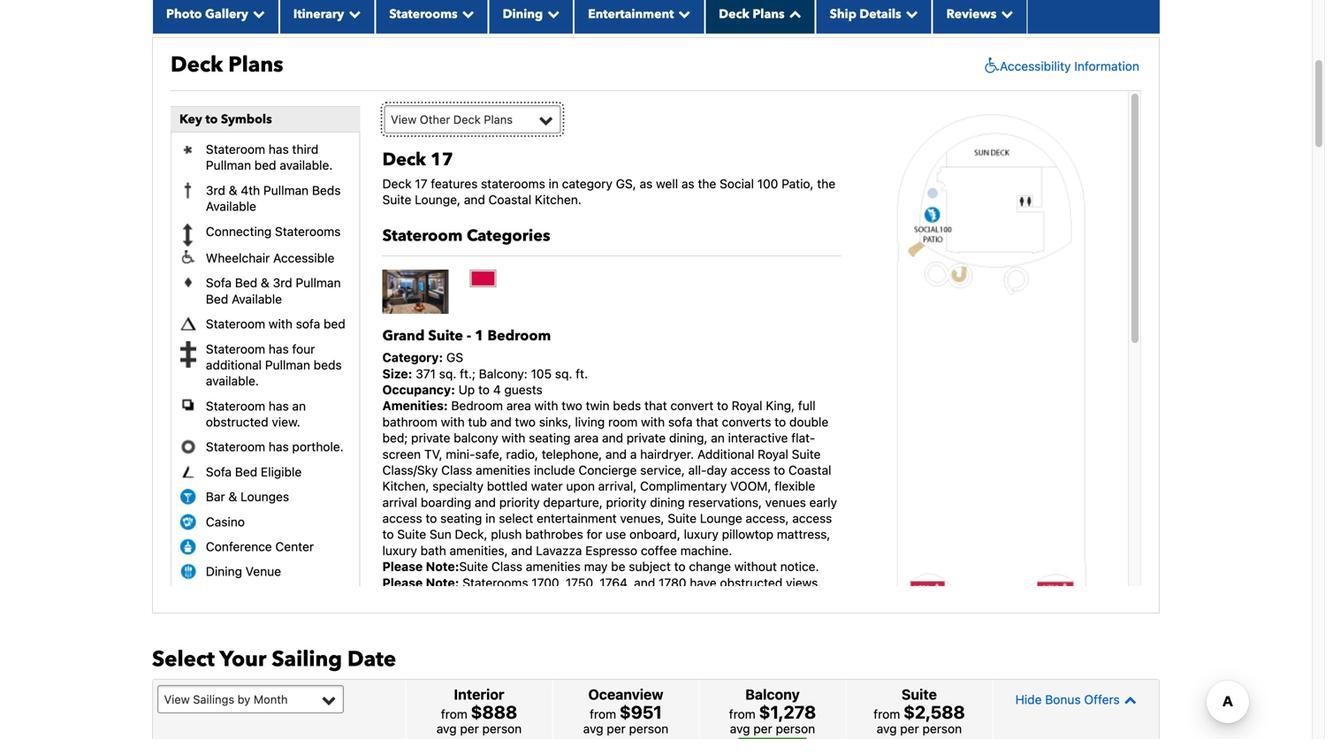 Task type: locate. For each thing, give the bounding box(es) containing it.
a up concierge
[[630, 447, 637, 461]]

view left sailings
[[164, 693, 190, 706]]

1 horizontal spatial beds
[[613, 398, 641, 413]]

0 horizontal spatial staterooms
[[275, 224, 341, 239]]

0 vertical spatial available.
[[280, 158, 333, 173]]

from down stateroom
[[590, 707, 616, 721]]

1 horizontal spatial lowered
[[571, 656, 616, 670]]

per for $888
[[460, 721, 479, 736]]

from right or
[[729, 707, 756, 721]]

3 per from the left
[[754, 721, 773, 736]]

and inside deck 17 deck 17 features staterooms in category gs, as well as the social 100 patio, the suite lounge, and coastal kitchen.
[[464, 192, 485, 207]]

has up the view.
[[269, 399, 289, 413]]

lowered up "requires"
[[571, 656, 616, 670]]

0 horizontal spatial as
[[640, 176, 653, 191]]

chevron down image inside itinerary 'dropdown button'
[[344, 7, 361, 20]]

1 horizontal spatial coastal
[[789, 463, 832, 477]]

other
[[420, 113, 450, 126]]

0 vertical spatial royal
[[732, 398, 763, 413]]

chevron down image left staterooms dropdown button
[[344, 7, 361, 20]]

access up voom,
[[731, 463, 770, 477]]

1 horizontal spatial category
[[733, 672, 784, 687]]

chevron down image inside staterooms dropdown button
[[458, 7, 474, 20]]

bed inside open bed frames, wider entry door, turning spaces, sitting area with lowered vanity, closet rods and private bathroom with a wider door, roll-in shower, grab bars, fold-down shower bench, hand-held shower head, raised toilet, and a lowered sink. royal caribbean requires guests booked in this category to acknowledge need for the accessible stateroom by completing a guest special needs form. smoking is not permitted in staterooms or on balconies.
[[626, 608, 648, 622]]

plans
[[753, 6, 785, 22], [228, 50, 283, 79], [484, 113, 513, 126]]

with right room
[[641, 415, 665, 429]]

sinks,
[[539, 415, 572, 429]]

staterooms inside dropdown button
[[389, 6, 458, 22]]

private up hairdryer.
[[627, 431, 666, 445]]

0 vertical spatial luxury
[[684, 527, 719, 542]]

0 vertical spatial category
[[562, 176, 613, 191]]

avg inside suite from $2,588 avg per person
[[877, 721, 897, 736]]

please
[[382, 559, 423, 574], [382, 575, 423, 590]]

an up the additional
[[711, 431, 725, 445]]

with up shower,
[[497, 624, 521, 638]]

3 from from the left
[[729, 707, 756, 721]]

bathroom up 'hand-'
[[746, 624, 801, 638]]

stateroom inside stateroom has four additional pullman beds available.
[[206, 342, 265, 356]]

0 horizontal spatial bed
[[255, 158, 276, 173]]

raised
[[462, 656, 497, 670]]

flexible
[[775, 479, 815, 494]]

1 horizontal spatial available.
[[280, 158, 333, 173]]

category up "guest"
[[733, 672, 784, 687]]

avg down form.
[[437, 721, 457, 736]]

3rd left the 4th on the top of the page
[[206, 183, 225, 198]]

7 chevron down image from the left
[[997, 7, 1014, 20]]

wider
[[698, 608, 730, 622], [382, 640, 414, 654]]

dining venue
[[206, 564, 281, 579]]

pullman inside stateroom has third pullman bed available.
[[206, 158, 251, 173]]

pullman right the 4th on the top of the page
[[263, 183, 309, 198]]

beds inside bedroom area with two twin beds that convert to royal king, full bathroom with tub and two sinks, living room with sofa that converts to double bed; private balcony with seating area and private dining, an interactive flat- screen tv, mini-safe, radio, telephone, and a hairdryer. additional royal suite class/sky class amenities include concierge service, all-day access to coastal kitchen, specialty bottled water upon arrival, complimentary voom, flexible arrival boarding and priority departure, priority dining reservations, venues early access to seating in select entertainment venues, suite lounge access, access to suite sun deck, plush bathrobes for use onboard, luxury pillowtop mattress, luxury bath amenities, and lavazza espresso coffee machine. please note: suite class amenities may be subject to change without notice. please note: staterooms 1700, 1750, 1764, and 1780 have obstructed views.
[[613, 398, 641, 413]]

ft.
[[576, 366, 588, 381]]

chevron down image left itinerary
[[248, 7, 265, 20]]

stateroom inside stateroom has third pullman bed available.
[[206, 142, 265, 157]]

has inside stateroom has four additional pullman beds available.
[[269, 342, 289, 356]]

stateroom
[[206, 142, 265, 157], [382, 225, 463, 247], [206, 317, 265, 331], [206, 342, 265, 356], [206, 399, 265, 413], [206, 440, 265, 454]]

from inside suite from $2,588 avg per person
[[874, 707, 900, 721]]

center
[[275, 539, 314, 554]]

in up the plush
[[486, 511, 496, 526]]

0 horizontal spatial priority
[[499, 495, 540, 510]]

& inside 3rd & 4th pullman beds available
[[229, 183, 237, 198]]

departure,
[[543, 495, 603, 510]]

1 from from the left
[[441, 707, 468, 721]]

to left 4
[[478, 382, 490, 397]]

1 person from the left
[[482, 721, 522, 736]]

0 horizontal spatial bathroom
[[382, 415, 438, 429]]

1 vertical spatial available
[[232, 292, 282, 306]]

accessibility information
[[1000, 59, 1140, 73]]

cruise information element
[[152, 0, 1160, 739]]

double
[[790, 415, 829, 429]]

avg
[[437, 721, 457, 736], [583, 721, 604, 736], [730, 721, 750, 736], [877, 721, 897, 736]]

chevron down image inside "entertainment" dropdown button
[[674, 7, 691, 20]]

1 vertical spatial door,
[[417, 640, 446, 654]]

sofa for sofa bed eligible
[[206, 465, 232, 479]]

1 note: from the top
[[426, 559, 459, 574]]

1 horizontal spatial 3rd
[[273, 276, 292, 290]]

private inside open bed frames, wider entry door, turning spaces, sitting area with lowered vanity, closet rods and private bathroom with a wider door, roll-in shower, grab bars, fold-down shower bench, hand-held shower head, raised toilet, and a lowered sink. royal caribbean requires guests booked in this category to acknowledge need for the accessible stateroom by completing a guest special needs form. smoking is not permitted in staterooms or on balconies.
[[704, 624, 743, 638]]

1 vertical spatial bed
[[324, 317, 346, 331]]

access down arrival
[[382, 511, 422, 526]]

1 horizontal spatial deck plans
[[719, 6, 785, 22]]

2 horizontal spatial bed
[[626, 608, 648, 622]]

bed
[[255, 158, 276, 173], [324, 317, 346, 331], [626, 608, 648, 622]]

0 vertical spatial guests
[[504, 382, 543, 397]]

0 vertical spatial class
[[441, 463, 472, 477]]

staterooms
[[481, 176, 545, 191], [643, 720, 708, 735]]

area inside open bed frames, wider entry door, turning spaces, sitting area with lowered vanity, closet rods and private bathroom with a wider door, roll-in shower, grab bars, fold-down shower bench, hand-held shower head, raised toilet, and a lowered sink. royal caribbean requires guests booked in this category to acknowledge need for the accessible stateroom by completing a guest special needs form. smoking is not permitted in staterooms or on balconies.
[[469, 624, 493, 638]]

sofa for sofa bed & 3rd pullman bed available
[[206, 276, 232, 290]]

oceanview
[[588, 686, 664, 703]]

0 horizontal spatial door,
[[417, 640, 446, 654]]

avg for $2,588
[[877, 721, 897, 736]]

area down the living
[[574, 431, 599, 445]]

chevron down image inside photo gallery dropdown button
[[248, 7, 265, 20]]

in up raised
[[473, 640, 483, 654]]

1 vertical spatial coastal
[[789, 463, 832, 477]]

avg left $2,588
[[877, 721, 897, 736]]

deck left chevron up icon
[[719, 6, 750, 22]]

beds up room
[[613, 398, 641, 413]]

an inside stateroom has an obstructed view.
[[292, 399, 306, 413]]

sink.
[[619, 656, 645, 670]]

lounge
[[700, 511, 742, 526]]

priority
[[499, 495, 540, 510], [606, 495, 647, 510]]

upon
[[566, 479, 595, 494]]

chevron down image for dining
[[543, 7, 560, 20]]

available. down additional
[[206, 374, 259, 388]]

& for 4th
[[229, 183, 237, 198]]

seating down sinks,
[[529, 431, 571, 445]]

2 person from the left
[[629, 721, 669, 736]]

venues
[[765, 495, 806, 510]]

1 priority from the left
[[499, 495, 540, 510]]

toilet,
[[500, 656, 533, 670]]

needs
[[382, 704, 419, 719]]

2 please from the top
[[382, 575, 423, 590]]

1 horizontal spatial bed
[[324, 317, 346, 331]]

coastal inside bedroom area with two twin beds that convert to royal king, full bathroom with tub and two sinks, living room with sofa that converts to double bed; private balcony with seating area and private dining, an interactive flat- screen tv, mini-safe, radio, telephone, and a hairdryer. additional royal suite class/sky class amenities include concierge service, all-day access to coastal kitchen, specialty bottled water upon arrival, complimentary voom, flexible arrival boarding and priority departure, priority dining reservations, venues early access to seating in select entertainment venues, suite lounge access, access to suite sun deck, plush bathrobes for use onboard, luxury pillowtop mattress, luxury bath amenities, and lavazza espresso coffee machine. please note: suite class amenities may be subject to change without notice. please note: staterooms 1700, 1750, 1764, and 1780 have obstructed views.
[[789, 463, 832, 477]]

1 vertical spatial deck plans
[[171, 50, 283, 79]]

details
[[860, 6, 902, 22]]

smoking
[[483, 720, 533, 735]]

deck right other
[[453, 113, 481, 126]]

0 vertical spatial sofa
[[296, 317, 320, 331]]

for inside bedroom area with two twin beds that convert to royal king, full bathroom with tub and two sinks, living room with sofa that converts to double bed; private balcony with seating area and private dining, an interactive flat- screen tv, mini-safe, radio, telephone, and a hairdryer. additional royal suite class/sky class amenities include concierge service, all-day access to coastal kitchen, specialty bottled water upon arrival, complimentary voom, flexible arrival boarding and priority departure, priority dining reservations, venues early access to seating in select entertainment venues, suite lounge access, access to suite sun deck, plush bathrobes for use onboard, luxury pillowtop mattress, luxury bath amenities, and lavazza espresso coffee machine. please note: suite class amenities may be subject to change without notice. please note: staterooms 1700, 1750, 1764, and 1780 have obstructed views.
[[587, 527, 603, 542]]

1 vertical spatial obstructed
[[720, 575, 783, 590]]

6 chevron down image from the left
[[902, 7, 918, 20]]

1 vertical spatial luxury
[[382, 543, 417, 558]]

seating up deck,
[[440, 511, 482, 526]]

1764,
[[600, 575, 631, 590]]

royal down raised
[[463, 672, 493, 687]]

class up the specialty
[[441, 463, 472, 477]]

1 vertical spatial area
[[574, 431, 599, 445]]

100
[[758, 176, 778, 191]]

bedroom
[[488, 326, 551, 346], [451, 398, 503, 413]]

private
[[411, 431, 450, 445], [627, 431, 666, 445], [704, 624, 743, 638]]

sofa inside bedroom area with two twin beds that convert to royal king, full bathroom with tub and two sinks, living room with sofa that converts to double bed; private balcony with seating area and private dining, an interactive flat- screen tv, mini-safe, radio, telephone, and a hairdryer. additional royal suite class/sky class amenities include concierge service, all-day access to coastal kitchen, specialty bottled water upon arrival, complimentary voom, flexible arrival boarding and priority departure, priority dining reservations, venues early access to seating in select entertainment venues, suite lounge access, access to suite sun deck, plush bathrobes for use onboard, luxury pillowtop mattress, luxury bath amenities, and lavazza espresso coffee machine. please note: suite class amenities may be subject to change without notice. please note: staterooms 1700, 1750, 1764, and 1780 have obstructed views.
[[668, 415, 693, 429]]

0 horizontal spatial private
[[411, 431, 450, 445]]

guests down 105
[[504, 382, 543, 397]]

select your sailing date
[[152, 645, 396, 674]]

has inside stateroom has an obstructed view.
[[269, 399, 289, 413]]

0 horizontal spatial category
[[562, 176, 613, 191]]

bed up closet on the left of the page
[[626, 608, 648, 622]]

wider down the spaces,
[[382, 640, 414, 654]]

bathroom down amenities:
[[382, 415, 438, 429]]

1 horizontal spatial for
[[587, 527, 603, 542]]

0 vertical spatial two
[[562, 398, 583, 413]]

social
[[720, 176, 754, 191]]

shower down rods
[[657, 640, 698, 654]]

coastal up flexible
[[789, 463, 832, 477]]

avg inside oceanview from $951 avg per person
[[583, 721, 604, 736]]

available inside 'sofa bed & 3rd pullman bed available'
[[232, 292, 282, 306]]

1 horizontal spatial wider
[[698, 608, 730, 622]]

class down the plush
[[492, 559, 523, 574]]

from down the need
[[441, 707, 468, 721]]

0 horizontal spatial guests
[[504, 382, 543, 397]]

area
[[506, 398, 531, 413], [574, 431, 599, 445], [469, 624, 493, 638]]

priority up select
[[499, 495, 540, 510]]

to down king,
[[775, 415, 786, 429]]

staterooms
[[389, 6, 458, 22], [275, 224, 341, 239], [463, 575, 528, 590]]

entertainment button
[[574, 0, 705, 33]]

guests inside open bed frames, wider entry door, turning spaces, sitting area with lowered vanity, closet rods and private bathroom with a wider door, roll-in shower, grab bars, fold-down shower bench, hand-held shower head, raised toilet, and a lowered sink. royal caribbean requires guests booked in this category to acknowledge need for the accessible stateroom by completing a guest special needs form. smoking is not permitted in staterooms or on balconies.
[[608, 672, 647, 687]]

1 horizontal spatial luxury
[[684, 527, 719, 542]]

has inside stateroom has third pullman bed available.
[[269, 142, 289, 157]]

per inside balcony from $1,278 avg per person
[[754, 721, 773, 736]]

1 vertical spatial that
[[696, 415, 719, 429]]

luxury left bath
[[382, 543, 417, 558]]

dining for dining
[[503, 6, 543, 22]]

as right well
[[682, 176, 695, 191]]

1 horizontal spatial 17
[[431, 148, 453, 172]]

available. down third
[[280, 158, 333, 173]]

and down features
[[464, 192, 485, 207]]

has
[[269, 142, 289, 157], [269, 342, 289, 356], [269, 399, 289, 413], [269, 440, 289, 454]]

living
[[575, 415, 605, 429]]

sofa up bar
[[206, 465, 232, 479]]

avg right or
[[730, 721, 750, 736]]

0 vertical spatial view
[[391, 113, 417, 126]]

a left "guest"
[[743, 688, 750, 703]]

and up concierge
[[606, 447, 627, 461]]

chevron down image for itinerary
[[344, 7, 361, 20]]

priority down arrival,
[[606, 495, 647, 510]]

sofa inside 'sofa bed & 3rd pullman bed available'
[[206, 276, 232, 290]]

2 per from the left
[[607, 721, 626, 736]]

coastal up the categories at the top left of page
[[489, 192, 532, 207]]

wider up bench,
[[698, 608, 730, 622]]

convert
[[671, 398, 714, 413]]

2 vertical spatial bed
[[235, 465, 257, 479]]

1 sofa from the top
[[206, 276, 232, 290]]

staterooms up kitchen.
[[481, 176, 545, 191]]

suite inside suite from $2,588 avg per person
[[902, 686, 937, 703]]

to inside open bed frames, wider entry door, turning spaces, sitting area with lowered vanity, closet rods and private bathroom with a wider door, roll-in shower, grab bars, fold-down shower bench, hand-held shower head, raised toilet, and a lowered sink. royal caribbean requires guests booked in this category to acknowledge need for the accessible stateroom by completing a guest special needs form. smoking is not permitted in staterooms or on balconies.
[[787, 672, 799, 687]]

4 avg from the left
[[877, 721, 897, 736]]

has for view.
[[269, 399, 289, 413]]

plans left 'ship'
[[753, 6, 785, 22]]

dining,
[[669, 431, 708, 445]]

need
[[461, 688, 490, 703]]

chevron down image left dining dropdown button
[[458, 7, 474, 20]]

plans up symbols
[[228, 50, 283, 79]]

1 horizontal spatial dining
[[503, 6, 543, 22]]

1 horizontal spatial as
[[682, 176, 695, 191]]

boarding
[[421, 495, 471, 510]]

from
[[441, 707, 468, 721], [590, 707, 616, 721], [729, 707, 756, 721], [874, 707, 900, 721]]

the inside open bed frames, wider entry door, turning spaces, sitting area with lowered vanity, closet rods and private bathroom with a wider door, roll-in shower, grab bars, fold-down shower bench, hand-held shower head, raised toilet, and a lowered sink. royal caribbean requires guests booked in this category to acknowledge need for the accessible stateroom by completing a guest special needs form. smoking is not permitted in staterooms or on balconies.
[[512, 688, 531, 703]]

has left third
[[269, 142, 289, 157]]

per inside oceanview from $951 avg per person
[[607, 721, 626, 736]]

3 has from the top
[[269, 399, 289, 413]]

area up the roll-
[[469, 624, 493, 638]]

that down convert
[[696, 415, 719, 429]]

available.
[[280, 158, 333, 173], [206, 374, 259, 388]]

0 horizontal spatial dining
[[206, 564, 242, 579]]

shower down the spaces,
[[382, 656, 424, 670]]

1 horizontal spatial obstructed
[[720, 575, 783, 590]]

open bed frames, wider entry door, turning spaces, sitting area with lowered vanity, closet rods and private bathroom with a wider door, roll-in shower, grab bars, fold-down shower bench, hand-held shower head, raised toilet, and a lowered sink. royal caribbean requires guests booked in this category to acknowledge need for the accessible stateroom by completing a guest special needs form. smoking is not permitted in staterooms or on balconies.
[[382, 608, 839, 735]]

bathroom inside bedroom area with two twin beds that convert to royal king, full bathroom with tub and two sinks, living room with sofa that converts to double bed; private balcony with seating area and private dining, an interactive flat- screen tv, mini-safe, radio, telephone, and a hairdryer. additional royal suite class/sky class amenities include concierge service, all-day access to coastal kitchen, specialty bottled water upon arrival, complimentary voom, flexible arrival boarding and priority departure, priority dining reservations, venues early access to seating in select entertainment venues, suite lounge access, access to suite sun deck, plush bathrobes for use onboard, luxury pillowtop mattress, luxury bath amenities, and lavazza espresso coffee machine. please note: suite class amenities may be subject to change without notice. please note: staterooms 1700, 1750, 1764, and 1780 have obstructed views.
[[382, 415, 438, 429]]

as right gs,
[[640, 176, 653, 191]]

wheelchair image
[[981, 57, 1000, 75]]

note:
[[426, 559, 459, 574], [426, 575, 459, 590]]

private up tv,
[[411, 431, 450, 445]]

chevron down image left entertainment
[[543, 7, 560, 20]]

0 vertical spatial dining
[[503, 6, 543, 22]]

1 horizontal spatial view
[[391, 113, 417, 126]]

head,
[[427, 656, 459, 670]]

from inside interior from $888 avg per person
[[441, 707, 468, 721]]

casino
[[206, 514, 245, 529]]

per inside interior from $888 avg per person
[[460, 721, 479, 736]]

2 has from the top
[[269, 342, 289, 356]]

1 vertical spatial 3rd
[[273, 276, 292, 290]]

amenities down lavazza
[[526, 559, 581, 574]]

2 avg from the left
[[583, 721, 604, 736]]

1 avg from the left
[[437, 721, 457, 736]]

four
[[292, 342, 315, 356]]

0 vertical spatial staterooms
[[481, 176, 545, 191]]

dining
[[650, 495, 685, 510]]

4 person from the left
[[923, 721, 962, 736]]

1 horizontal spatial an
[[711, 431, 725, 445]]

the left social
[[698, 176, 716, 191]]

beds
[[314, 358, 342, 372], [613, 398, 641, 413]]

1 vertical spatial please
[[382, 575, 423, 590]]

1 has from the top
[[269, 142, 289, 157]]

stateroom for stateroom has porthole.
[[206, 440, 265, 454]]

stateroom for stateroom has four additional pullman beds available.
[[206, 342, 265, 356]]

a
[[630, 447, 637, 461], [832, 624, 838, 638], [561, 656, 567, 670], [743, 688, 750, 703]]

& inside 'sofa bed & 3rd pullman bed available'
[[261, 276, 269, 290]]

arrival
[[382, 495, 417, 510]]

0 vertical spatial 3rd
[[206, 183, 225, 198]]

is
[[536, 720, 546, 735]]

person inside oceanview from $951 avg per person
[[629, 721, 669, 736]]

0 horizontal spatial sofa
[[296, 317, 320, 331]]

3 person from the left
[[776, 721, 815, 736]]

the right patio,
[[817, 176, 836, 191]]

0 vertical spatial bathroom
[[382, 415, 438, 429]]

2 vertical spatial &
[[229, 490, 237, 504]]

lowered up grab in the bottom of the page
[[524, 624, 569, 638]]

dining inside dropdown button
[[503, 6, 543, 22]]

dining button
[[489, 0, 574, 33]]

telephone,
[[542, 447, 602, 461]]

wheelchair accessible
[[206, 251, 335, 265]]

date
[[348, 645, 396, 674]]

0 vertical spatial lowered
[[524, 624, 569, 638]]

staterooms left or
[[643, 720, 708, 735]]

recommended element
[[700, 735, 846, 739]]

shower
[[657, 640, 698, 654], [382, 656, 424, 670]]

staterooms inside bedroom area with two twin beds that convert to royal king, full bathroom with tub and two sinks, living room with sofa that converts to double bed; private balcony with seating area and private dining, an interactive flat- screen tv, mini-safe, radio, telephone, and a hairdryer. additional royal suite class/sky class amenities include concierge service, all-day access to coastal kitchen, specialty bottled water upon arrival, complimentary voom, flexible arrival boarding and priority departure, priority dining reservations, venues early access to seating in select entertainment venues, suite lounge access, access to suite sun deck, plush bathrobes for use onboard, luxury pillowtop mattress, luxury bath amenities, and lavazza espresso coffee machine. please note: suite class amenities may be subject to change without notice. please note: staterooms 1700, 1750, 1764, and 1780 have obstructed views.
[[463, 575, 528, 590]]

by left month
[[238, 693, 251, 706]]

2 note: from the top
[[426, 575, 459, 590]]

4 per from the left
[[900, 721, 919, 736]]

2 vertical spatial plans
[[484, 113, 513, 126]]

1 vertical spatial sofa
[[206, 465, 232, 479]]

category: gs size: 371 sq. ft.; balcony: 105 sq. ft. occupancy: up to 4 guests amenities:
[[382, 350, 588, 413]]

0 vertical spatial bed
[[235, 276, 257, 290]]

available. inside stateroom has four additional pullman beds available.
[[206, 374, 259, 388]]

chevron down image
[[248, 7, 265, 20], [344, 7, 361, 20], [458, 7, 474, 20], [543, 7, 560, 20], [674, 7, 691, 20], [902, 7, 918, 20], [997, 7, 1014, 20]]

to down arrival
[[382, 527, 394, 542]]

& left the 4th on the top of the page
[[229, 183, 237, 198]]

that left convert
[[645, 398, 667, 413]]

&
[[229, 183, 237, 198], [261, 276, 269, 290], [229, 490, 237, 504]]

0 vertical spatial 17
[[431, 148, 453, 172]]

1 horizontal spatial sq.
[[555, 366, 572, 381]]

grand
[[382, 326, 425, 346]]

chevron down image inside dining dropdown button
[[543, 7, 560, 20]]

person inside interior from $888 avg per person
[[482, 721, 522, 736]]

to right key
[[205, 111, 218, 128]]

0 horizontal spatial 17
[[415, 176, 428, 191]]

4 from from the left
[[874, 707, 900, 721]]

beds
[[312, 183, 341, 198]]

bed down 'sofa bed & 3rd pullman bed available'
[[324, 317, 346, 331]]

pullman down accessible
[[296, 276, 341, 290]]

obstructed inside bedroom area with two twin beds that convert to royal king, full bathroom with tub and two sinks, living room with sofa that converts to double bed; private balcony with seating area and private dining, an interactive flat- screen tv, mini-safe, radio, telephone, and a hairdryer. additional royal suite class/sky class amenities include concierge service, all-day access to coastal kitchen, specialty bottled water upon arrival, complimentary voom, flexible arrival boarding and priority departure, priority dining reservations, venues early access to seating in select entertainment venues, suite lounge access, access to suite sun deck, plush bathrobes for use onboard, luxury pillowtop mattress, luxury bath amenities, and lavazza espresso coffee machine. please note: suite class amenities may be subject to change without notice. please note: staterooms 1700, 1750, 1764, and 1780 have obstructed views.
[[720, 575, 783, 590]]

2 as from the left
[[682, 176, 695, 191]]

coastal
[[489, 192, 532, 207], [789, 463, 832, 477]]

3 chevron down image from the left
[[458, 7, 474, 20]]

reviews
[[947, 6, 997, 22]]

0 horizontal spatial sq.
[[439, 366, 456, 381]]

0 horizontal spatial available.
[[206, 374, 259, 388]]

two
[[562, 398, 583, 413], [515, 415, 536, 429]]

avg inside interior from $888 avg per person
[[437, 721, 457, 736]]

coffee
[[641, 543, 677, 558]]

1 vertical spatial available.
[[206, 374, 259, 388]]

mattress,
[[777, 527, 831, 542]]

per inside suite from $2,588 avg per person
[[900, 721, 919, 736]]

stateroom inside stateroom has an obstructed view.
[[206, 399, 265, 413]]

2 horizontal spatial access
[[792, 511, 832, 526]]

in up completing at right
[[696, 672, 706, 687]]

2 sofa from the top
[[206, 465, 232, 479]]

deck inside dropdown button
[[719, 6, 750, 22]]

for left use on the left bottom
[[587, 527, 603, 542]]

0 horizontal spatial 3rd
[[206, 183, 225, 198]]

1 vertical spatial for
[[493, 688, 509, 703]]

chevron down image inside reviews dropdown button
[[997, 7, 1014, 20]]

royal
[[732, 398, 763, 413], [758, 447, 789, 461], [463, 672, 493, 687]]

to inside category: gs size: 371 sq. ft.; balcony: 105 sq. ft. occupancy: up to 4 guests amenities:
[[478, 382, 490, 397]]

from inside balcony from $1,278 avg per person
[[729, 707, 756, 721]]

1 horizontal spatial bathroom
[[746, 624, 801, 638]]

1 vertical spatial guests
[[608, 672, 647, 687]]

with up sinks,
[[535, 398, 558, 413]]

0 horizontal spatial coastal
[[489, 192, 532, 207]]

view for view sailings by month
[[164, 693, 190, 706]]

2 vertical spatial bed
[[626, 608, 648, 622]]

3 avg from the left
[[730, 721, 750, 736]]

dining for dining venue
[[206, 564, 242, 579]]

from inside oceanview from $951 avg per person
[[590, 707, 616, 721]]

2 horizontal spatial private
[[704, 624, 743, 638]]

person inside suite from $2,588 avg per person
[[923, 721, 962, 736]]

bed for sofa bed eligible
[[235, 465, 257, 479]]

1 horizontal spatial access
[[731, 463, 770, 477]]

0 vertical spatial note:
[[426, 559, 459, 574]]

view inside cruise information element
[[391, 113, 417, 126]]

17 up features
[[431, 148, 453, 172]]

vanity,
[[572, 624, 609, 638]]

two left sinks,
[[515, 415, 536, 429]]

0 horizontal spatial the
[[512, 688, 531, 703]]

person inside balcony from $1,278 avg per person
[[776, 721, 815, 736]]

arrival,
[[598, 479, 637, 494]]

sq. left ft. on the left
[[555, 366, 572, 381]]

0 vertical spatial &
[[229, 183, 237, 198]]

chevron down image inside ship details dropdown button
[[902, 7, 918, 20]]

beds inside stateroom has four additional pullman beds available.
[[314, 358, 342, 372]]

3rd down wheelchair accessible
[[273, 276, 292, 290]]

0 vertical spatial deck plans
[[719, 6, 785, 22]]

select
[[152, 645, 215, 674]]

0 vertical spatial plans
[[753, 6, 785, 22]]

entertainment
[[588, 6, 674, 22]]

chevron down image up wheelchair image
[[997, 7, 1014, 20]]

2 chevron down image from the left
[[344, 7, 361, 20]]

amenities up bottled
[[476, 463, 531, 477]]

photo gallery
[[166, 6, 248, 22]]

person for $2,588
[[923, 721, 962, 736]]

0 vertical spatial that
[[645, 398, 667, 413]]

1 chevron down image from the left
[[248, 7, 265, 20]]

from left $2,588
[[874, 707, 900, 721]]

plans right other
[[484, 113, 513, 126]]

1 vertical spatial plans
[[228, 50, 283, 79]]

105
[[531, 366, 552, 381]]

1 per from the left
[[460, 721, 479, 736]]

from for $1,278
[[729, 707, 756, 721]]

avg inside balcony from $1,278 avg per person
[[730, 721, 750, 736]]

to up flexible
[[774, 463, 785, 477]]

1 horizontal spatial seating
[[529, 431, 571, 445]]

1 horizontal spatial staterooms
[[643, 720, 708, 735]]

bed up the 4th on the top of the page
[[255, 158, 276, 173]]

2 from from the left
[[590, 707, 616, 721]]

1 horizontal spatial shower
[[657, 640, 698, 654]]

bathroom inside open bed frames, wider entry door, turning spaces, sitting area with lowered vanity, closet rods and private bathroom with a wider door, roll-in shower, grab bars, fold-down shower bench, hand-held shower head, raised toilet, and a lowered sink. royal caribbean requires guests booked in this category to acknowledge need for the accessible stateroom by completing a guest special needs form. smoking is not permitted in staterooms or on balconies.
[[746, 624, 801, 638]]

additional
[[206, 358, 262, 372]]

2 vertical spatial staterooms
[[463, 575, 528, 590]]

2 horizontal spatial staterooms
[[463, 575, 528, 590]]

per for $1,278
[[754, 721, 773, 736]]

5 chevron down image from the left
[[674, 7, 691, 20]]

4 chevron down image from the left
[[543, 7, 560, 20]]

0 horizontal spatial plans
[[228, 50, 283, 79]]



Task type: describe. For each thing, give the bounding box(es) containing it.
has for bed
[[269, 142, 289, 157]]

lavazza
[[536, 543, 582, 558]]

connecting
[[206, 224, 272, 239]]

complimentary
[[640, 479, 727, 494]]

from for $2,588
[[874, 707, 900, 721]]

grand suite - 1 bedroom
[[382, 326, 551, 346]]

hide bonus offers
[[1016, 692, 1120, 707]]

month
[[254, 693, 288, 706]]

eligible
[[261, 465, 302, 479]]

voom,
[[730, 479, 771, 494]]

1 vertical spatial wider
[[382, 640, 414, 654]]

beds for twin
[[613, 398, 641, 413]]

suite from $2,588 avg per person
[[874, 686, 965, 736]]

photo
[[166, 6, 202, 22]]

day
[[707, 463, 727, 477]]

occupancy:
[[382, 382, 455, 397]]

1 horizontal spatial that
[[696, 415, 719, 429]]

pullman inside stateroom has four additional pullman beds available.
[[265, 358, 310, 372]]

view for view other deck plans
[[391, 113, 417, 126]]

0 vertical spatial shower
[[657, 640, 698, 654]]

0 horizontal spatial class
[[441, 463, 472, 477]]

bedroom inside bedroom area with two twin beds that convert to royal king, full bathroom with tub and two sinks, living room with sofa that converts to double bed; private balcony with seating area and private dining, an interactive flat- screen tv, mini-safe, radio, telephone, and a hairdryer. additional royal suite class/sky class amenities include concierge service, all-day access to coastal kitchen, specialty bottled water upon arrival, complimentary voom, flexible arrival boarding and priority departure, priority dining reservations, venues early access to seating in select entertainment venues, suite lounge access, access to suite sun deck, plush bathrobes for use onboard, luxury pillowtop mattress, luxury bath amenities, and lavazza espresso coffee machine. please note: suite class amenities may be subject to change without notice. please note: staterooms 1700, 1750, 1764, and 1780 have obstructed views.
[[451, 398, 503, 413]]

accessibility
[[1000, 59, 1071, 73]]

with left tub on the left bottom of the page
[[441, 415, 465, 429]]

onboard,
[[630, 527, 681, 542]]

2 sq. from the left
[[555, 366, 572, 381]]

guests inside category: gs size: 371 sq. ft.; balcony: 105 sq. ft. occupancy: up to 4 guests amenities:
[[504, 382, 543, 397]]

king,
[[766, 398, 795, 413]]

avg for $888
[[437, 721, 457, 736]]

use
[[606, 527, 626, 542]]

stateroom for stateroom has an obstructed view.
[[206, 399, 265, 413]]

2 horizontal spatial area
[[574, 431, 599, 445]]

in inside bedroom area with two twin beds that convert to royal king, full bathroom with tub and two sinks, living room with sofa that converts to double bed; private balcony with seating area and private dining, an interactive flat- screen tv, mini-safe, radio, telephone, and a hairdryer. additional royal suite class/sky class amenities include concierge service, all-day access to coastal kitchen, specialty bottled water upon arrival, complimentary voom, flexible arrival boarding and priority departure, priority dining reservations, venues early access to seating in select entertainment venues, suite lounge access, access to suite sun deck, plush bathrobes for use onboard, luxury pillowtop mattress, luxury bath amenities, and lavazza espresso coffee machine. please note: suite class amenities may be subject to change without notice. please note: staterooms 1700, 1750, 1764, and 1780 have obstructed views.
[[486, 511, 496, 526]]

royal inside open bed frames, wider entry door, turning spaces, sitting area with lowered vanity, closet rods and private bathroom with a wider door, roll-in shower, grab bars, fold-down shower bench, hand-held shower head, raised toilet, and a lowered sink. royal caribbean requires guests booked in this category to acknowledge need for the accessible stateroom by completing a guest special needs form. smoking is not permitted in staterooms or on balconies.
[[463, 672, 493, 687]]

1 horizontal spatial door,
[[766, 608, 795, 622]]

fold-
[[595, 640, 622, 654]]

staterooms inside deck 17 deck 17 features staterooms in category gs, as well as the social 100 patio, the suite lounge, and coastal kitchen.
[[481, 176, 545, 191]]

1 vertical spatial lowered
[[571, 656, 616, 670]]

chevron up image
[[785, 7, 802, 20]]

4 has from the top
[[269, 440, 289, 454]]

person for $888
[[482, 721, 522, 736]]

offers
[[1084, 692, 1120, 707]]

0 horizontal spatial lowered
[[524, 624, 569, 638]]

1 horizontal spatial two
[[562, 398, 583, 413]]

bottled
[[487, 479, 528, 494]]

symbols
[[221, 111, 272, 128]]

permitted
[[571, 720, 627, 735]]

stateroom for stateroom with sofa bed
[[206, 317, 265, 331]]

accessible
[[534, 688, 594, 703]]

held
[[778, 640, 802, 654]]

deck plans inside dropdown button
[[719, 6, 785, 22]]

1 vertical spatial staterooms
[[275, 224, 341, 239]]

has for pullman
[[269, 342, 289, 356]]

category inside open bed frames, wider entry door, turning spaces, sitting area with lowered vanity, closet rods and private bathroom with a wider door, roll-in shower, grab bars, fold-down shower bench, hand-held shower head, raised toilet, and a lowered sink. royal caribbean requires guests booked in this category to acknowledge need for the accessible stateroom by completing a guest special needs form. smoking is not permitted in staterooms or on balconies.
[[733, 672, 784, 687]]

coastal inside deck 17 deck 17 features staterooms in category gs, as well as the social 100 patio, the suite lounge, and coastal kitchen.
[[489, 192, 532, 207]]

hide
[[1016, 692, 1042, 707]]

per for $2,588
[[900, 721, 919, 736]]

sailing
[[272, 645, 342, 674]]

1 vertical spatial shower
[[382, 656, 424, 670]]

plans inside view other deck plans link
[[484, 113, 513, 126]]

category inside deck 17 deck 17 features staterooms in category gs, as well as the social 100 patio, the suite lounge, and coastal kitchen.
[[562, 176, 613, 191]]

1700,
[[532, 575, 562, 590]]

have
[[690, 575, 717, 590]]

avg for $951
[[583, 721, 604, 736]]

pullman inside 3rd & 4th pullman beds available
[[263, 183, 309, 198]]

pullman inside 'sofa bed & 3rd pullman bed available'
[[296, 276, 341, 290]]

hairdryer.
[[640, 447, 694, 461]]

for inside open bed frames, wider entry door, turning spaces, sitting area with lowered vanity, closet rods and private bathroom with a wider door, roll-in shower, grab bars, fold-down shower bench, hand-held shower head, raised toilet, and a lowered sink. royal caribbean requires guests booked in this category to acknowledge need for the accessible stateroom by completing a guest special needs form. smoking is not permitted in staterooms or on balconies.
[[493, 688, 509, 703]]

and down subject
[[634, 575, 655, 590]]

per for $951
[[607, 721, 626, 736]]

access,
[[746, 511, 789, 526]]

0 horizontal spatial deck plans
[[171, 50, 283, 79]]

features
[[431, 176, 478, 191]]

size:
[[382, 366, 412, 381]]

conference
[[206, 539, 272, 554]]

stateroom for stateroom has third pullman bed available.
[[206, 142, 265, 157]]

3rd inside 3rd & 4th pullman beds available
[[206, 183, 225, 198]]

1 vertical spatial class
[[492, 559, 523, 574]]

4th
[[241, 183, 260, 198]]

stateroom for stateroom categories
[[382, 225, 463, 247]]

chevron down image for photo gallery
[[248, 7, 265, 20]]

available inside 3rd & 4th pullman beds available
[[206, 199, 256, 214]]

bonus
[[1045, 692, 1081, 707]]

and down room
[[602, 431, 623, 445]]

a down bars,
[[561, 656, 567, 670]]

early
[[810, 495, 837, 510]]

chevron up image
[[1120, 693, 1137, 706]]

to up '1780'
[[674, 559, 686, 574]]

shower,
[[486, 640, 530, 654]]

view other deck plans
[[391, 113, 513, 126]]

radio,
[[506, 447, 538, 461]]

well
[[656, 176, 678, 191]]

view sailings by month
[[164, 693, 288, 706]]

staterooms inside open bed frames, wider entry door, turning spaces, sitting area with lowered vanity, closet rods and private bathroom with a wider door, roll-in shower, grab bars, fold-down shower bench, hand-held shower head, raised toilet, and a lowered sink. royal caribbean requires guests booked in this category to acknowledge need for the accessible stateroom by completing a guest special needs form. smoking is not permitted in staterooms or on balconies.
[[643, 720, 708, 735]]

a inside bedroom area with two twin beds that convert to royal king, full bathroom with tub and two sinks, living room with sofa that converts to double bed; private balcony with seating area and private dining, an interactive flat- screen tv, mini-safe, radio, telephone, and a hairdryer. additional royal suite class/sky class amenities include concierge service, all-day access to coastal kitchen, specialty bottled water upon arrival, complimentary voom, flexible arrival boarding and priority departure, priority dining reservations, venues early access to seating in select entertainment venues, suite lounge access, access to suite sun deck, plush bathrobes for use onboard, luxury pillowtop mattress, luxury bath amenities, and lavazza espresso coffee machine. please note: suite class amenities may be subject to change without notice. please note: staterooms 1700, 1750, 1764, and 1780 have obstructed views.
[[630, 447, 637, 461]]

& for lounges
[[229, 490, 237, 504]]

amenities,
[[450, 543, 508, 558]]

1 please from the top
[[382, 559, 423, 574]]

converts
[[722, 415, 771, 429]]

and right tub on the left bottom of the page
[[490, 415, 512, 429]]

twin
[[586, 398, 610, 413]]

in inside deck 17 deck 17 features staterooms in category gs, as well as the social 100 patio, the suite lounge, and coastal kitchen.
[[549, 176, 559, 191]]

mini-
[[446, 447, 475, 461]]

and down the plush
[[511, 543, 533, 558]]

person for $1,278
[[776, 721, 815, 736]]

and down bottled
[[475, 495, 496, 510]]

0 horizontal spatial access
[[382, 511, 422, 526]]

view sailings by month link
[[157, 685, 344, 714]]

this
[[709, 672, 730, 687]]

deck left features
[[382, 176, 412, 191]]

sailings
[[193, 693, 234, 706]]

bar & lounges
[[206, 490, 289, 504]]

without
[[735, 559, 777, 574]]

in down stateroom
[[630, 720, 640, 735]]

1 vertical spatial seating
[[440, 511, 482, 526]]

special
[[790, 688, 832, 703]]

deck plans button
[[705, 0, 816, 33]]

bed inside stateroom has third pullman bed available.
[[255, 158, 276, 173]]

and down frames,
[[679, 624, 700, 638]]

1 vertical spatial amenities
[[526, 559, 581, 574]]

pillowtop
[[722, 527, 774, 542]]

1 vertical spatial royal
[[758, 447, 789, 461]]

beds for pullman
[[314, 358, 342, 372]]

deck down photo gallery dropdown button
[[171, 50, 223, 79]]

lounges
[[241, 490, 289, 504]]

chevron down image for ship details
[[902, 7, 918, 20]]

tub
[[468, 415, 487, 429]]

1 horizontal spatial the
[[698, 176, 716, 191]]

third
[[292, 142, 319, 157]]

avg for $1,278
[[730, 721, 750, 736]]

down
[[622, 640, 653, 654]]

with up radio,
[[502, 431, 526, 445]]

deck,
[[455, 527, 488, 542]]

open
[[592, 608, 623, 622]]

chevron down image for entertainment
[[674, 7, 691, 20]]

plush
[[491, 527, 522, 542]]

from for $951
[[590, 707, 616, 721]]

chevron down image for staterooms
[[458, 7, 474, 20]]

1 vertical spatial bed
[[206, 292, 228, 306]]

lounge,
[[415, 192, 461, 207]]

kitchen,
[[382, 479, 429, 494]]

deck down other
[[382, 148, 426, 172]]

and down grab in the bottom of the page
[[536, 656, 557, 670]]

bed for sofa bed & 3rd pullman bed available
[[235, 276, 257, 290]]

accessibility information link
[[981, 57, 1140, 75]]

obstructed inside stateroom has an obstructed view.
[[206, 415, 268, 429]]

0 horizontal spatial by
[[238, 693, 251, 706]]

your
[[220, 645, 266, 674]]

0 vertical spatial bedroom
[[488, 326, 551, 346]]

stateroom
[[597, 688, 655, 703]]

a down "turning" in the bottom of the page
[[832, 624, 838, 638]]

sun
[[430, 527, 452, 542]]

3rd inside 'sofa bed & 3rd pullman bed available'
[[273, 276, 292, 290]]

2 priority from the left
[[606, 495, 647, 510]]

bedroom area with two twin beds that convert to royal king, full bathroom with tub and two sinks, living room with sofa that converts to double bed; private balcony with seating area and private dining, an interactive flat- screen tv, mini-safe, radio, telephone, and a hairdryer. additional royal suite class/sky class amenities include concierge service, all-day access to coastal kitchen, specialty bottled water upon arrival, complimentary voom, flexible arrival boarding and priority departure, priority dining reservations, venues early access to seating in select entertainment venues, suite lounge access, access to suite sun deck, plush bathrobes for use onboard, luxury pillowtop mattress, luxury bath amenities, and lavazza espresso coffee machine. please note: suite class amenities may be subject to change without notice. please note: staterooms 1700, 1750, 1764, and 1780 have obstructed views.
[[382, 398, 837, 590]]

to up sun at the bottom left of the page
[[426, 511, 437, 526]]

itinerary button
[[279, 0, 375, 33]]

available. inside stateroom has third pullman bed available.
[[280, 158, 333, 173]]

0 vertical spatial wider
[[698, 608, 730, 622]]

notice.
[[780, 559, 819, 574]]

0 vertical spatial amenities
[[476, 463, 531, 477]]

suite inside deck 17 deck 17 features staterooms in category gs, as well as the social 100 patio, the suite lounge, and coastal kitchen.
[[382, 192, 411, 207]]

1
[[475, 326, 484, 346]]

closet
[[612, 624, 647, 638]]

turning
[[798, 608, 839, 622]]

select
[[499, 511, 533, 526]]

may
[[584, 559, 608, 574]]

0 vertical spatial area
[[506, 398, 531, 413]]

person for $951
[[629, 721, 669, 736]]

conference center
[[206, 539, 314, 554]]

with down "turning" in the bottom of the page
[[805, 624, 828, 638]]

screen
[[382, 447, 421, 461]]

plans inside deck plans dropdown button
[[753, 6, 785, 22]]

stateroom has third pullman bed available.
[[206, 142, 333, 173]]

an inside bedroom area with two twin beds that convert to royal king, full bathroom with tub and two sinks, living room with sofa that converts to double bed; private balcony with seating area and private dining, an interactive flat- screen tv, mini-safe, radio, telephone, and a hairdryer. additional royal suite class/sky class amenities include concierge service, all-day access to coastal kitchen, specialty bottled water upon arrival, complimentary voom, flexible arrival boarding and priority departure, priority dining reservations, venues early access to seating in select entertainment venues, suite lounge access, access to suite sun deck, plush bathrobes for use onboard, luxury pillowtop mattress, luxury bath amenities, and lavazza espresso coffee machine. please note: suite class amenities may be subject to change without notice. please note: staterooms 1700, 1750, 1764, and 1780 have obstructed views.
[[711, 431, 725, 445]]

0 horizontal spatial two
[[515, 415, 536, 429]]

from for $888
[[441, 707, 468, 721]]

to up converts
[[717, 398, 729, 413]]

1 horizontal spatial private
[[627, 431, 666, 445]]

frames,
[[652, 608, 695, 622]]

$888
[[471, 701, 517, 722]]

1 sq. from the left
[[439, 366, 456, 381]]

1 vertical spatial 17
[[415, 176, 428, 191]]

1 as from the left
[[640, 176, 653, 191]]

bathrobes
[[525, 527, 583, 542]]

ship
[[830, 6, 857, 22]]

2 horizontal spatial the
[[817, 176, 836, 191]]

categories
[[467, 225, 550, 247]]

deck 17 deck 17 features staterooms in category gs, as well as the social 100 patio, the suite lounge, and coastal kitchen.
[[382, 148, 836, 207]]

by inside open bed frames, wider entry door, turning spaces, sitting area with lowered vanity, closet rods and private bathroom with a wider door, roll-in shower, grab bars, fold-down shower bench, hand-held shower head, raised toilet, and a lowered sink. royal caribbean requires guests booked in this category to acknowledge need for the accessible stateroom by completing a guest special needs form. smoking is not permitted in staterooms or on balconies.
[[659, 688, 673, 703]]

chevron down image for reviews
[[997, 7, 1014, 20]]

bar
[[206, 490, 225, 504]]

all-
[[688, 463, 707, 477]]

with down 'sofa bed & 3rd pullman bed available'
[[269, 317, 293, 331]]

0 horizontal spatial that
[[645, 398, 667, 413]]



Task type: vqa. For each thing, say whether or not it's contained in the screenshot.
left shower
yes



